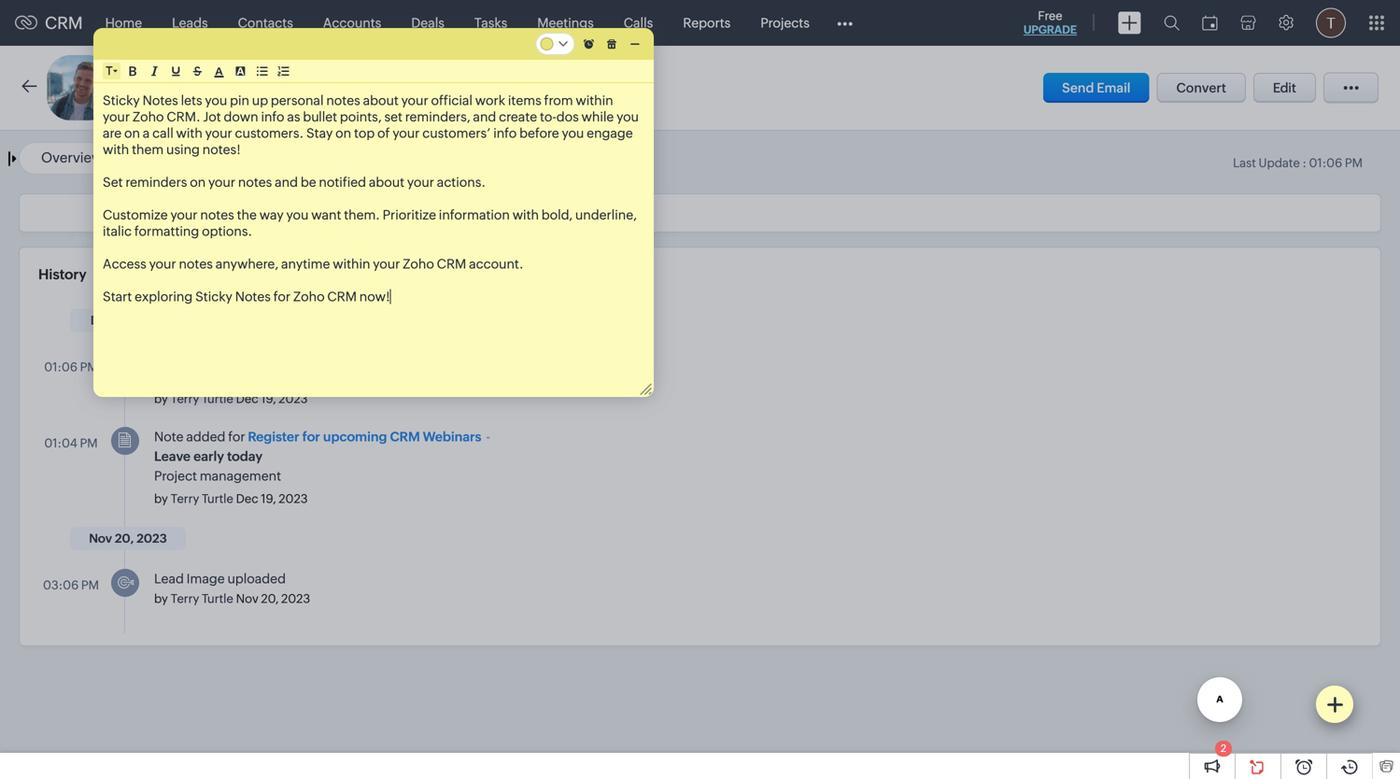 Task type: locate. For each thing, give the bounding box(es) containing it.
your down notes!
[[208, 175, 236, 190]]

stay
[[306, 126, 333, 141]]

01:06 up "01:04" on the left bottom of page
[[44, 360, 78, 374]]

0 horizontal spatial with
[[103, 142, 129, 157]]

top
[[354, 126, 375, 141]]

1 horizontal spatial and
[[473, 109, 496, 124]]

3 turtle from the top
[[202, 592, 233, 606]]

projects link
[[746, 0, 825, 45]]

1 horizontal spatial within
[[576, 93, 614, 108]]

0 vertical spatial -
[[364, 80, 369, 97]]

0 vertical spatial within
[[576, 93, 614, 108]]

2 horizontal spatial for
[[302, 429, 320, 444]]

pm right "01:04" on the left bottom of page
[[80, 436, 98, 450]]

1 vertical spatial 19,
[[261, 492, 276, 506]]

for up today at the left bottom of page
[[228, 429, 245, 444]]

crm.
[[167, 109, 200, 124]]

about
[[363, 93, 399, 108], [369, 175, 405, 190]]

2 dec from the top
[[236, 492, 259, 506]]

sticky up are
[[103, 93, 140, 108]]

2 turtle from the top
[[202, 492, 233, 506]]

2 terry from the top
[[171, 492, 199, 506]]

free upgrade
[[1024, 9, 1077, 36]]

notes up the points,
[[326, 93, 360, 108]]

notes up "options."
[[200, 207, 234, 222]]

2 vertical spatial by
[[154, 592, 168, 606]]

pm right :
[[1345, 156, 1363, 170]]

with down crm.
[[176, 126, 203, 141]]

None field
[[106, 64, 118, 78]]

set reminders on your notes and be notified about your actions.
[[103, 175, 486, 190]]

info
[[261, 109, 285, 124], [494, 126, 517, 141]]

1 horizontal spatial on
[[190, 175, 206, 190]]

0 horizontal spatial -
[[364, 80, 369, 97]]

notes up the
[[238, 175, 272, 190]]

within
[[576, 93, 614, 108], [333, 256, 370, 271]]

image
[[187, 571, 225, 586]]

turtle down management
[[202, 492, 233, 506]]

leave
[[154, 449, 191, 464]]

1 horizontal spatial for
[[274, 289, 291, 304]]

terry
[[171, 392, 199, 406], [171, 492, 199, 506], [171, 592, 199, 606]]

pm right 03:06
[[81, 578, 99, 592]]

- inside note added for register for upcoming crm webinars - leave early today project management by terry turtle dec 19, 2023
[[486, 429, 490, 444]]

crm left 'webinars'
[[390, 429, 420, 444]]

reports
[[683, 15, 731, 30]]

0 vertical spatial 2023
[[279, 392, 308, 406]]

1 vertical spatial 2023
[[279, 492, 308, 506]]

2023 down management
[[279, 492, 308, 506]]

notes down formatting
[[179, 256, 213, 271]]

info up the customers.
[[261, 109, 285, 124]]

0 vertical spatial and
[[473, 109, 496, 124]]

1 vertical spatial zoho
[[403, 256, 434, 271]]

before
[[520, 126, 559, 141]]

for for notes
[[274, 289, 291, 304]]

1 vertical spatial about
[[369, 175, 405, 190]]

calendar image
[[1203, 15, 1218, 30]]

0 horizontal spatial sticky
[[103, 93, 140, 108]]

0 vertical spatial 01:06
[[1310, 156, 1343, 170]]

uploaded
[[227, 571, 286, 586]]

dos
[[557, 109, 579, 124]]

0 vertical spatial info
[[261, 109, 285, 124]]

1 by from the top
[[154, 392, 168, 406]]

create menu element
[[1107, 0, 1153, 45]]

01:06 pm
[[44, 360, 98, 374]]

your
[[401, 93, 429, 108], [103, 109, 130, 124], [205, 126, 232, 141], [393, 126, 420, 141], [208, 175, 236, 190], [407, 175, 434, 190], [170, 207, 198, 222], [149, 256, 176, 271], [373, 256, 400, 271]]

now!
[[360, 289, 390, 304]]

1 vertical spatial turtle
[[202, 492, 233, 506]]

by terry turtle dec 19, 2023
[[154, 392, 308, 406]]

with down are
[[103, 142, 129, 157]]

2 horizontal spatial with
[[513, 207, 539, 222]]

official
[[431, 93, 473, 108]]

turtle down "image"
[[202, 592, 233, 606]]

turtle inside "lead image uploaded by terry turtle nov 20, 2023"
[[202, 592, 233, 606]]

leads
[[172, 15, 208, 30]]

note
[[154, 429, 184, 444]]

options.
[[202, 224, 252, 239]]

- up the points,
[[364, 80, 369, 97]]

within inside sticky notes lets you pin up personal notes about your official work items from within your zoho crm. jot down info as bullet points, set reminders, and create to-dos while you are on a call with your customers. stay on top of your customers' info before you engage with them using notes!
[[576, 93, 614, 108]]

1 vertical spatial terry
[[171, 492, 199, 506]]

1 horizontal spatial notes
[[235, 289, 271, 304]]

- inside 'mr. michael ruta (sample) - buckley miller & wright'
[[364, 80, 369, 97]]

1 vertical spatial by
[[154, 492, 168, 506]]

2 horizontal spatial zoho
[[403, 256, 434, 271]]

3 terry from the top
[[171, 592, 199, 606]]

access
[[103, 256, 146, 271]]

2 horizontal spatial on
[[336, 126, 351, 141]]

home
[[105, 15, 142, 30]]

your up prioritize
[[407, 175, 434, 190]]

0 vertical spatial turtle
[[202, 392, 233, 406]]

create menu image
[[1118, 12, 1142, 34]]

last
[[1233, 156, 1257, 170]]

you right way
[[286, 207, 309, 222]]

pm up 01:04 pm
[[80, 360, 98, 374]]

exploring
[[135, 289, 193, 304]]

terry down "project"
[[171, 492, 199, 506]]

nov
[[236, 592, 259, 606]]

for down anytime
[[274, 289, 291, 304]]

about inside sticky notes lets you pin up personal notes about your official work items from within your zoho crm. jot down info as bullet points, set reminders, and create to-dos while you are on a call with your customers. stay on top of your customers' info before you engage with them using notes!
[[363, 93, 399, 108]]

about up set
[[363, 93, 399, 108]]

by up note
[[154, 392, 168, 406]]

0 vertical spatial 19,
[[261, 392, 276, 406]]

dec down management
[[236, 492, 259, 506]]

down
[[224, 109, 258, 124]]

1 vertical spatial notes
[[235, 289, 271, 304]]

0 horizontal spatial zoho
[[133, 109, 164, 124]]

0 vertical spatial terry
[[171, 392, 199, 406]]

lead image uploaded by terry turtle nov 20, 2023
[[154, 571, 310, 606]]

terry down 'lead'
[[171, 592, 199, 606]]

and down work
[[473, 109, 496, 124]]

you
[[205, 93, 227, 108], [617, 109, 639, 124], [562, 126, 584, 141], [286, 207, 309, 222]]

1 vertical spatial sticky
[[195, 289, 233, 304]]

zoho down anytime
[[293, 289, 325, 304]]

within up while
[[576, 93, 614, 108]]

1 horizontal spatial with
[[176, 126, 203, 141]]

19, up register
[[261, 392, 276, 406]]

pm for by
[[80, 360, 98, 374]]

0 vertical spatial notes
[[143, 93, 178, 108]]

notes up crm.
[[143, 93, 178, 108]]

2 vertical spatial with
[[513, 207, 539, 222]]

1 horizontal spatial -
[[486, 429, 490, 444]]

0 horizontal spatial notes
[[143, 93, 178, 108]]

0 vertical spatial about
[[363, 93, 399, 108]]

history
[[38, 266, 87, 283]]

0 vertical spatial by
[[154, 392, 168, 406]]

1 vertical spatial 01:06
[[44, 360, 78, 374]]

&
[[465, 80, 475, 97]]

minimize image
[[631, 43, 640, 45]]

0 horizontal spatial on
[[124, 126, 140, 141]]

1 dec from the top
[[236, 392, 259, 406]]

anywhere,
[[216, 256, 279, 271]]

1 vertical spatial -
[[486, 429, 490, 444]]

1 horizontal spatial sticky
[[195, 289, 233, 304]]

crm left home link
[[45, 13, 83, 32]]

pm for note added for
[[80, 436, 98, 450]]

on
[[124, 126, 140, 141], [336, 126, 351, 141], [190, 175, 206, 190]]

01:06 right :
[[1310, 156, 1343, 170]]

2023 up register
[[279, 392, 308, 406]]

profile image
[[1317, 8, 1346, 38]]

and left be
[[275, 175, 298, 190]]

sticky down anywhere, at the left top of the page
[[195, 289, 233, 304]]

info down create
[[494, 126, 517, 141]]

dec up register
[[236, 392, 259, 406]]

update
[[1259, 156, 1300, 170]]

about for notified
[[369, 175, 405, 190]]

01:06
[[1310, 156, 1343, 170], [44, 360, 78, 374]]

meetings
[[538, 15, 594, 30]]

italic
[[103, 224, 132, 239]]

pin
[[230, 93, 249, 108]]

1 vertical spatial dec
[[236, 492, 259, 506]]

are
[[103, 126, 122, 141]]

start
[[103, 289, 132, 304]]

2023
[[279, 392, 308, 406], [279, 492, 308, 506], [281, 592, 310, 606]]

reminders
[[126, 175, 187, 190]]

upgrade
[[1024, 23, 1077, 36]]

2023 right 20,
[[281, 592, 310, 606]]

on left the 'top'
[[336, 126, 351, 141]]

register
[[248, 429, 300, 444]]

notes
[[326, 93, 360, 108], [238, 175, 272, 190], [200, 207, 234, 222], [179, 256, 213, 271]]

1 terry from the top
[[171, 392, 199, 406]]

notified
[[319, 175, 366, 190]]

1 vertical spatial and
[[275, 175, 298, 190]]

sticky notes lets you pin up personal notes about your official work items from within your zoho crm. jot down info as bullet points, set reminders, and create to-dos while you are on a call with your customers. stay on top of your customers' info before you engage with them using notes!
[[103, 93, 642, 157]]

1 horizontal spatial zoho
[[293, 289, 325, 304]]

0 vertical spatial zoho
[[133, 109, 164, 124]]

2 19, from the top
[[261, 492, 276, 506]]

19, down management
[[261, 492, 276, 506]]

while
[[582, 109, 614, 124]]

1 vertical spatial info
[[494, 126, 517, 141]]

pm
[[1345, 156, 1363, 170], [80, 360, 98, 374], [80, 436, 98, 450], [81, 578, 99, 592]]

on left a
[[124, 126, 140, 141]]

terry up note
[[171, 392, 199, 406]]

by inside note added for register for upcoming crm webinars - leave early today project management by terry turtle dec 19, 2023
[[154, 492, 168, 506]]

2 vertical spatial terry
[[171, 592, 199, 606]]

zoho up a
[[133, 109, 164, 124]]

tasks link
[[460, 0, 523, 45]]

0 vertical spatial sticky
[[103, 93, 140, 108]]

items
[[508, 93, 542, 108]]

about for notes
[[363, 93, 399, 108]]

0 vertical spatial dec
[[236, 392, 259, 406]]

about up prioritize
[[369, 175, 405, 190]]

by down 'lead'
[[154, 592, 168, 606]]

search image
[[1164, 15, 1180, 31]]

3 by from the top
[[154, 592, 168, 606]]

you up jot
[[205, 93, 227, 108]]

your up formatting
[[170, 207, 198, 222]]

notes down anywhere, at the left top of the page
[[235, 289, 271, 304]]

today
[[227, 449, 263, 464]]

as
[[287, 109, 300, 124]]

zoho down prioritize
[[403, 256, 434, 271]]

19, inside note added for register for upcoming crm webinars - leave early today project management by terry turtle dec 19, 2023
[[261, 492, 276, 506]]

- right 'webinars'
[[486, 429, 490, 444]]

for for register
[[302, 429, 320, 444]]

2 vertical spatial turtle
[[202, 592, 233, 606]]

calls link
[[609, 0, 668, 45]]

of
[[378, 126, 390, 141]]

accounts
[[323, 15, 382, 30]]

03:06
[[43, 578, 79, 592]]

0 horizontal spatial and
[[275, 175, 298, 190]]

for right register
[[302, 429, 320, 444]]

calls
[[624, 15, 653, 30]]

1 vertical spatial within
[[333, 256, 370, 271]]

0 horizontal spatial within
[[333, 256, 370, 271]]

within up the now!
[[333, 256, 370, 271]]

01:04
[[44, 436, 77, 450]]

a
[[143, 126, 150, 141]]

2 vertical spatial 2023
[[281, 592, 310, 606]]

crm link
[[15, 13, 83, 32]]

1 horizontal spatial 01:06
[[1310, 156, 1343, 170]]

with left bold,
[[513, 207, 539, 222]]

lead
[[154, 571, 184, 586]]

2 by from the top
[[154, 492, 168, 506]]

your down set
[[393, 126, 420, 141]]

on down the using
[[190, 175, 206, 190]]

by down "project"
[[154, 492, 168, 506]]

your up exploring
[[149, 256, 176, 271]]

turtle up added
[[202, 392, 233, 406]]

overview
[[41, 149, 103, 166]]



Task type: describe. For each thing, give the bounding box(es) containing it.
you up engage
[[617, 109, 639, 124]]

reminders,
[[405, 109, 471, 124]]

to-
[[540, 109, 557, 124]]

project
[[154, 469, 197, 484]]

actions.
[[437, 175, 486, 190]]

2023 inside "lead image uploaded by terry turtle nov 20, 2023"
[[281, 592, 310, 606]]

mr.
[[126, 76, 156, 98]]

customers.
[[235, 126, 304, 141]]

pm for lead image uploaded
[[81, 578, 99, 592]]

access your notes anywhere, anytime within your zoho crm account.
[[103, 256, 524, 271]]

2 vertical spatial zoho
[[293, 289, 325, 304]]

set
[[384, 109, 403, 124]]

0 vertical spatial with
[[176, 126, 203, 141]]

1 horizontal spatial info
[[494, 126, 517, 141]]

0 horizontal spatial 01:06
[[44, 360, 78, 374]]

reminder image
[[584, 39, 594, 49]]

account.
[[469, 256, 524, 271]]

your up notes!
[[205, 126, 232, 141]]

your up set
[[401, 93, 429, 108]]

with inside customize your notes the way you want them. prioritize information with bold, underline, italic formatting options.
[[513, 207, 539, 222]]

0 horizontal spatial for
[[228, 429, 245, 444]]

create new sticky note image
[[1327, 696, 1344, 713]]

projects
[[761, 15, 810, 30]]

mr. michael ruta (sample) - buckley miller & wright
[[126, 76, 522, 98]]

20,
[[261, 592, 279, 606]]

contacts link
[[223, 0, 308, 45]]

send email
[[1063, 80, 1131, 95]]

you down dos
[[562, 126, 584, 141]]

terry inside note added for register for upcoming crm webinars - leave early today project management by terry turtle dec 19, 2023
[[171, 492, 199, 506]]

personal
[[271, 93, 324, 108]]

lets
[[181, 93, 202, 108]]

be
[[301, 175, 316, 190]]

convert
[[1177, 80, 1227, 95]]

send
[[1063, 80, 1095, 95]]

bullet
[[303, 109, 337, 124]]

bold,
[[542, 207, 573, 222]]

your inside customize your notes the way you want them. prioritize information with bold, underline, italic formatting options.
[[170, 207, 198, 222]]

email
[[1097, 80, 1131, 95]]

early
[[193, 449, 224, 464]]

set
[[103, 175, 123, 190]]

delete image
[[607, 39, 617, 49]]

them
[[132, 142, 164, 157]]

crm left 'account.'
[[437, 256, 466, 271]]

way
[[259, 207, 284, 222]]

01:04 pm
[[44, 436, 98, 450]]

create
[[499, 109, 537, 124]]

2023 inside note added for register for upcoming crm webinars - leave early today project management by terry turtle dec 19, 2023
[[279, 492, 308, 506]]

you inside customize your notes the way you want them. prioritize information with bold, underline, italic formatting options.
[[286, 207, 309, 222]]

convert button
[[1157, 73, 1246, 103]]

0 horizontal spatial info
[[261, 109, 285, 124]]

call
[[152, 126, 174, 141]]

reports link
[[668, 0, 746, 45]]

1 19, from the top
[[261, 392, 276, 406]]

from
[[544, 93, 573, 108]]

notes inside customize your notes the way you want them. prioritize information with bold, underline, italic formatting options.
[[200, 207, 234, 222]]

profile element
[[1305, 0, 1358, 45]]

the
[[237, 207, 257, 222]]

1 turtle from the top
[[202, 392, 233, 406]]

your up the now!
[[373, 256, 400, 271]]

contacts
[[238, 15, 293, 30]]

timeline
[[143, 149, 198, 166]]

crm inside note added for register for upcoming crm webinars - leave early today project management by terry turtle dec 19, 2023
[[390, 429, 420, 444]]

notes inside sticky notes lets you pin up personal notes about your official work items from within your zoho crm. jot down info as bullet points, set reminders, and create to-dos while you are on a call with your customers. stay on top of your customers' info before you engage with them using notes!
[[326, 93, 360, 108]]

and inside sticky notes lets you pin up personal notes about your official work items from within your zoho crm. jot down info as bullet points, set reminders, and create to-dos while you are on a call with your customers. stay on top of your customers' info before you engage with them using notes!
[[473, 109, 496, 124]]

terry inside "lead image uploaded by terry turtle nov 20, 2023"
[[171, 592, 199, 606]]

deals link
[[396, 0, 460, 45]]

jot
[[203, 109, 221, 124]]

home link
[[90, 0, 157, 45]]

start exploring sticky notes for zoho crm now!
[[103, 289, 390, 304]]

deals
[[411, 15, 445, 30]]

sticky inside sticky notes lets you pin up personal notes about your official work items from within your zoho crm. jot down info as bullet points, set reminders, and create to-dos while you are on a call with your customers. stay on top of your customers' info before you engage with them using notes!
[[103, 93, 140, 108]]

(sample)
[[280, 76, 360, 98]]

register for upcoming crm webinars link
[[248, 429, 482, 444]]

information
[[439, 207, 510, 222]]

formatting
[[134, 224, 199, 239]]

customers'
[[423, 126, 491, 141]]

your up are
[[103, 109, 130, 124]]

dec inside note added for register for upcoming crm webinars - leave early today project management by terry turtle dec 19, 2023
[[236, 492, 259, 506]]

turtle inside note added for register for upcoming crm webinars - leave early today project management by terry turtle dec 19, 2023
[[202, 492, 233, 506]]

notes inside sticky notes lets you pin up personal notes about your official work items from within your zoho crm. jot down info as bullet points, set reminders, and create to-dos while you are on a call with your customers. stay on top of your customers' info before you engage with them using notes!
[[143, 93, 178, 108]]

work
[[475, 93, 506, 108]]

buckley
[[372, 80, 423, 97]]

search element
[[1153, 0, 1191, 46]]

upcoming
[[323, 429, 387, 444]]

webinars
[[423, 429, 482, 444]]

added
[[186, 429, 226, 444]]

meetings link
[[523, 0, 609, 45]]

anytime
[[281, 256, 330, 271]]

engage
[[587, 126, 633, 141]]

2
[[1221, 743, 1227, 755]]

note added for register for upcoming crm webinars - leave early today project management by terry turtle dec 19, 2023
[[154, 429, 490, 506]]

customize
[[103, 207, 168, 222]]

timeline link
[[143, 149, 198, 166]]

zoho inside sticky notes lets you pin up personal notes about your official work items from within your zoho crm. jot down info as bullet points, set reminders, and create to-dos while you are on a call with your customers. stay on top of your customers' info before you engage with them using notes!
[[133, 109, 164, 124]]

want
[[311, 207, 341, 222]]

by inside "lead image uploaded by terry turtle nov 20, 2023"
[[154, 592, 168, 606]]

ruta
[[234, 76, 275, 98]]

miller
[[426, 80, 462, 97]]

1 vertical spatial with
[[103, 142, 129, 157]]

leads link
[[157, 0, 223, 45]]

:
[[1303, 156, 1307, 170]]

tasks
[[475, 15, 508, 30]]

them.
[[344, 207, 380, 222]]

up
[[252, 93, 268, 108]]

free
[[1038, 9, 1063, 23]]

underline,
[[575, 207, 637, 222]]

crm left the now!
[[327, 289, 357, 304]]

michael
[[160, 76, 230, 98]]



Task type: vqa. For each thing, say whether or not it's contained in the screenshot.
the create menu ELEMENT
yes



